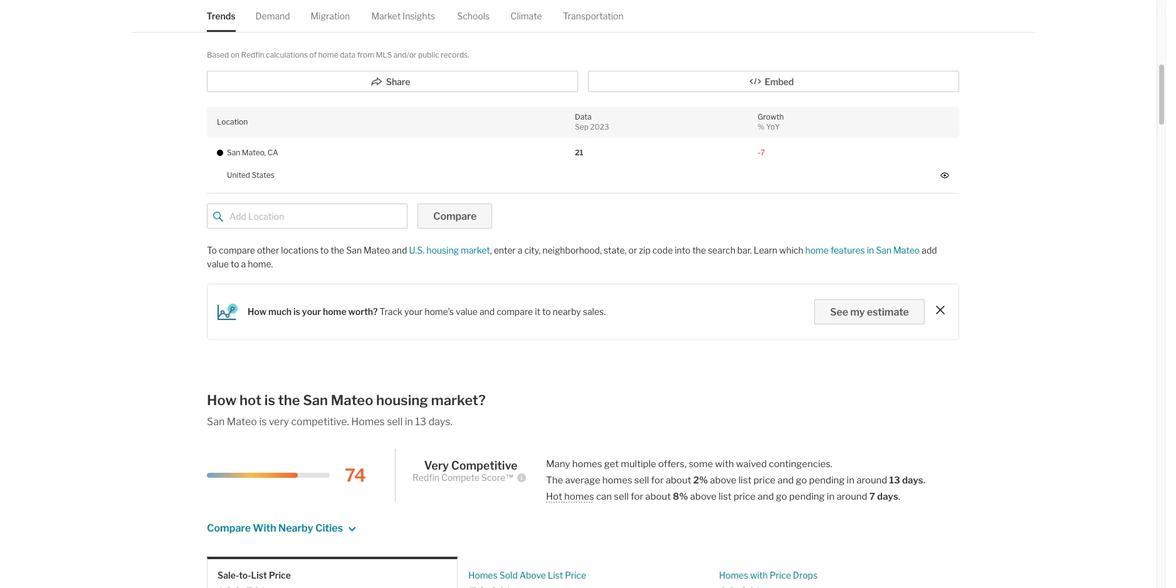 Task type: locate. For each thing, give the bounding box(es) containing it.
redfin down very
[[413, 473, 440, 484]]

to left the 'home.'
[[231, 259, 239, 270]]

value down to
[[207, 259, 229, 270]]

list inside homes sold above list price button
[[548, 571, 563, 581]]

homes sold above list price
[[468, 571, 587, 581]]

is
[[293, 307, 300, 318], [264, 393, 275, 409], [259, 416, 267, 428]]

list inside sale-to-list price button
[[251, 571, 267, 581]]

how for how hot is the san mateo housing market?
[[207, 393, 237, 409]]

on
[[231, 50, 240, 60]]

1 list from the left
[[251, 571, 267, 581]]

is for your
[[293, 307, 300, 318]]

for
[[651, 475, 664, 487], [631, 492, 644, 503]]

1 vertical spatial 7
[[870, 492, 875, 503]]

1 vertical spatial compare
[[207, 523, 251, 535]]

list
[[739, 475, 752, 487], [719, 492, 732, 503]]

0 vertical spatial value
[[207, 259, 229, 270]]

1 price from the left
[[269, 571, 291, 581]]

your right much
[[302, 307, 321, 318]]

1 vertical spatial for
[[631, 492, 644, 503]]

price inside sale-to-list price button
[[269, 571, 291, 581]]

0 horizontal spatial a
[[241, 259, 246, 270]]

0 horizontal spatial your
[[302, 307, 321, 318]]

0 horizontal spatial .
[[898, 492, 900, 503]]

2 vertical spatial home
[[323, 307, 347, 318]]

compare right to
[[219, 245, 255, 256]]

0 vertical spatial sell
[[387, 416, 403, 428]]

list right sale-
[[251, 571, 267, 581]]

to
[[207, 245, 217, 256]]

city,
[[525, 245, 541, 256]]

to right locations
[[320, 245, 329, 256]]

a left city,
[[518, 245, 523, 256]]

2 horizontal spatial to
[[542, 307, 551, 318]]

to right "it"
[[542, 307, 551, 318]]

compare up u.s. housing market link
[[433, 211, 477, 223]]

the
[[546, 475, 563, 487]]

to
[[320, 245, 329, 256], [231, 259, 239, 270], [542, 307, 551, 318]]

1 horizontal spatial how
[[248, 307, 267, 318]]

the right into
[[693, 245, 706, 256]]

housing right u.s.
[[427, 245, 459, 256]]

0 vertical spatial redfin
[[241, 50, 264, 60]]

sell
[[387, 416, 403, 428], [634, 475, 649, 487], [614, 492, 629, 503]]

Add Location search field
[[207, 204, 408, 229]]

san mateo, ca
[[227, 148, 278, 157]]

8%
[[673, 492, 688, 503]]

0 vertical spatial .
[[923, 475, 925, 487]]

how
[[248, 307, 267, 318], [207, 393, 237, 409]]

add
[[922, 245, 937, 256]]

0 vertical spatial compare
[[433, 211, 477, 223]]

0 vertical spatial compare
[[219, 245, 255, 256]]

1 vertical spatial homes
[[603, 475, 632, 487]]

1 horizontal spatial your
[[404, 307, 423, 318]]

sell down multiple
[[634, 475, 649, 487]]

0 vertical spatial home
[[318, 50, 338, 60]]

how left hot
[[207, 393, 237, 409]]

1 vertical spatial pending
[[789, 492, 825, 503]]

to inside add value to a home.
[[231, 259, 239, 270]]

and/or
[[394, 50, 417, 60]]

for down the offers,
[[651, 475, 664, 487]]

1 vertical spatial go
[[776, 492, 787, 503]]

2 horizontal spatial price
[[770, 571, 791, 581]]

price
[[269, 571, 291, 581], [565, 571, 587, 581], [770, 571, 791, 581]]

0 horizontal spatial compare
[[207, 523, 251, 535]]

0 horizontal spatial list
[[251, 571, 267, 581]]

how left much
[[248, 307, 267, 318]]

zip
[[639, 245, 651, 256]]

mateo up san mateo is very competitive. homes sell in 13 days.
[[331, 393, 373, 409]]

1 vertical spatial how
[[207, 393, 237, 409]]

0 horizontal spatial go
[[776, 492, 787, 503]]

1 horizontal spatial price
[[565, 571, 587, 581]]

growth % yoy
[[758, 112, 784, 132]]

2 vertical spatial is
[[259, 416, 267, 428]]

public
[[418, 50, 439, 60]]

migration
[[311, 11, 350, 21]]

about left '8%'
[[646, 492, 671, 503]]

1 vertical spatial redfin
[[413, 473, 440, 484]]

bar.
[[738, 245, 752, 256]]

price left "drops"
[[770, 571, 791, 581]]

1 horizontal spatial 13
[[890, 475, 900, 487]]

add value to a home.
[[207, 245, 937, 270]]

homes for homes with price drops
[[719, 571, 749, 581]]

above
[[710, 475, 737, 487], [690, 492, 717, 503]]

2 your from the left
[[404, 307, 423, 318]]

1 vertical spatial value
[[456, 307, 478, 318]]

0 vertical spatial with
[[715, 459, 734, 470]]

price right 'above'
[[565, 571, 587, 581]]

to compare other locations to the san mateo and u.s. housing market , enter a city, neighborhood, state, or zip code into the search bar.
[[207, 245, 752, 256]]

the up very
[[278, 393, 300, 409]]

offers,
[[658, 459, 687, 470]]

homes down average in the bottom of the page
[[564, 492, 594, 503]]

0 vertical spatial go
[[796, 475, 807, 487]]

2 horizontal spatial sell
[[634, 475, 649, 487]]

1 vertical spatial sell
[[634, 475, 649, 487]]

7 inside many homes get multiple offers, some with waived contingencies. the average homes  sell for about 2% above list price and  go pending in around 13 days . hot homes can  sell for about 8% above list price and  go pending in around 7 days .
[[870, 492, 875, 503]]

2 vertical spatial sell
[[614, 492, 629, 503]]

0 vertical spatial is
[[293, 307, 300, 318]]

based
[[207, 50, 229, 60]]

list
[[251, 571, 267, 581], [548, 571, 563, 581]]

2 vertical spatial to
[[542, 307, 551, 318]]

1 horizontal spatial list
[[548, 571, 563, 581]]

is right hot
[[264, 393, 275, 409]]

is left very
[[259, 416, 267, 428]]

get
[[604, 459, 619, 470]]

0 vertical spatial to
[[320, 245, 329, 256]]

list right '8%'
[[719, 492, 732, 503]]

0 horizontal spatial redfin
[[241, 50, 264, 60]]

homes down get
[[603, 475, 632, 487]]

%
[[758, 122, 765, 132]]

with inside button
[[750, 571, 768, 581]]

0 horizontal spatial with
[[715, 459, 734, 470]]

your right "track"
[[404, 307, 423, 318]]

1 vertical spatial with
[[750, 571, 768, 581]]

2%
[[693, 475, 708, 487]]

2 list from the left
[[548, 571, 563, 581]]

0 vertical spatial a
[[518, 245, 523, 256]]

1 horizontal spatial value
[[456, 307, 478, 318]]

demand link
[[256, 0, 290, 32]]

7
[[761, 148, 765, 157], [870, 492, 875, 503]]

0 vertical spatial days
[[902, 475, 923, 487]]

0 vertical spatial for
[[651, 475, 664, 487]]

homes sold above list price button
[[458, 557, 709, 589]]

0 horizontal spatial the
[[278, 393, 300, 409]]

learn
[[754, 245, 778, 256]]

compete
[[441, 473, 480, 484]]

for down multiple
[[631, 492, 644, 503]]

2 price from the left
[[565, 571, 587, 581]]

1 vertical spatial days
[[877, 492, 898, 503]]

and right home's
[[480, 307, 495, 318]]

united states
[[227, 170, 275, 180]]

compare left with
[[207, 523, 251, 535]]

neighborhood,
[[543, 245, 602, 256]]

compare
[[219, 245, 255, 256], [497, 307, 533, 318]]

1 horizontal spatial with
[[750, 571, 768, 581]]

sep
[[575, 122, 589, 132]]

1 vertical spatial around
[[837, 492, 868, 503]]

sell left days.
[[387, 416, 403, 428]]

hot
[[546, 492, 562, 503]]

3 price from the left
[[770, 571, 791, 581]]

with
[[715, 459, 734, 470], [750, 571, 768, 581]]

data
[[575, 112, 592, 121]]

1 horizontal spatial the
[[331, 245, 344, 256]]

price inside homes with price drops button
[[770, 571, 791, 581]]

track
[[380, 307, 403, 318]]

embed
[[765, 76, 794, 87]]

homes with price drops
[[719, 571, 818, 581]]

0 horizontal spatial for
[[631, 492, 644, 503]]

value right home's
[[456, 307, 478, 318]]

pending
[[809, 475, 845, 487], [789, 492, 825, 503]]

a left the 'home.'
[[241, 259, 246, 270]]

sold
[[500, 571, 518, 581]]

0 vertical spatial pending
[[809, 475, 845, 487]]

2 horizontal spatial homes
[[719, 571, 749, 581]]

and left u.s.
[[392, 245, 407, 256]]

price inside homes sold above list price button
[[565, 571, 587, 581]]

with right some
[[715, 459, 734, 470]]

home right which
[[806, 245, 829, 256]]

0 horizontal spatial to
[[231, 259, 239, 270]]

the
[[331, 245, 344, 256], [693, 245, 706, 256], [278, 393, 300, 409]]

0 vertical spatial 7
[[761, 148, 765, 157]]

home right of
[[318, 50, 338, 60]]

2 vertical spatial homes
[[564, 492, 594, 503]]

compare left "it"
[[497, 307, 533, 318]]

a
[[518, 245, 523, 256], [241, 259, 246, 270]]

0 horizontal spatial price
[[269, 571, 291, 581]]

above right 2%
[[710, 475, 737, 487]]

features
[[831, 245, 865, 256]]

u.s. housing market link
[[409, 245, 490, 256]]

calculations
[[266, 50, 308, 60]]

price right to-
[[269, 571, 291, 581]]

1 horizontal spatial compare
[[433, 211, 477, 223]]

0 horizontal spatial value
[[207, 259, 229, 270]]

0 vertical spatial about
[[666, 475, 691, 487]]

is right much
[[293, 307, 300, 318]]

above down 2%
[[690, 492, 717, 503]]

homes up average in the bottom of the page
[[572, 459, 602, 470]]

list down waived
[[739, 475, 752, 487]]

1 horizontal spatial list
[[739, 475, 752, 487]]

1 vertical spatial is
[[264, 393, 275, 409]]

sale-to-list price button
[[207, 557, 458, 589]]

the right locations
[[331, 245, 344, 256]]

list right 'above'
[[548, 571, 563, 581]]

1 vertical spatial to
[[231, 259, 239, 270]]

how for how much is your home worth? track your home's value and compare it to nearby sales.
[[248, 307, 267, 318]]

.
[[923, 475, 925, 487], [898, 492, 900, 503]]

about
[[666, 475, 691, 487], [646, 492, 671, 503]]

1 vertical spatial 13
[[890, 475, 900, 487]]

how hot is the san mateo housing market?
[[207, 393, 486, 409]]

climate link
[[511, 0, 542, 32]]

home left worth?
[[323, 307, 347, 318]]

market insights
[[372, 11, 436, 21]]

compare inside button
[[433, 211, 477, 223]]

schools
[[458, 11, 490, 21]]

0 horizontal spatial 7
[[761, 148, 765, 157]]

with inside many homes get multiple offers, some with waived contingencies. the average homes  sell for about 2% above list price and  go pending in around 13 days . hot homes can  sell for about 8% above list price and  go pending in around 7 days .
[[715, 459, 734, 470]]

yoy
[[766, 122, 780, 132]]

0 horizontal spatial 13
[[415, 416, 426, 428]]

1 vertical spatial a
[[241, 259, 246, 270]]

1 horizontal spatial for
[[651, 475, 664, 487]]

1 horizontal spatial homes
[[468, 571, 498, 581]]

1 vertical spatial about
[[646, 492, 671, 503]]

1 horizontal spatial 7
[[870, 492, 875, 503]]

mateo left add
[[894, 245, 920, 256]]

1 vertical spatial compare
[[497, 307, 533, 318]]

1 vertical spatial .
[[898, 492, 900, 503]]

around
[[857, 475, 888, 487], [837, 492, 868, 503]]

trends
[[207, 11, 236, 21]]

about up '8%'
[[666, 475, 691, 487]]

0 vertical spatial how
[[248, 307, 267, 318]]

0 vertical spatial 13
[[415, 416, 426, 428]]

redfin right on
[[241, 50, 264, 60]]

0 horizontal spatial how
[[207, 393, 237, 409]]

san
[[227, 148, 240, 157], [346, 245, 362, 256], [876, 245, 892, 256], [303, 393, 328, 409], [207, 416, 225, 428]]

with left "drops"
[[750, 571, 768, 581]]

much
[[268, 307, 292, 318]]

go
[[796, 475, 807, 487], [776, 492, 787, 503]]

1 vertical spatial list
[[719, 492, 732, 503]]

housing left market?
[[376, 393, 428, 409]]

sell right can at the bottom right
[[614, 492, 629, 503]]

0 vertical spatial around
[[857, 475, 888, 487]]



Task type: describe. For each thing, give the bounding box(es) containing it.
is for very
[[259, 416, 267, 428]]

sale-
[[218, 571, 239, 581]]

san mateo is very competitive. homes sell in 13 days.
[[207, 416, 453, 428]]

0 horizontal spatial days
[[877, 492, 898, 503]]

many
[[546, 459, 570, 470]]

growth
[[758, 112, 784, 121]]

13 inside many homes get multiple offers, some with waived contingencies. the average homes  sell for about 2% above list price and  go pending in around 13 days . hot homes can  sell for about 8% above list price and  go pending in around 7 days .
[[890, 475, 900, 487]]

to-
[[239, 571, 251, 581]]

market insights link
[[372, 0, 436, 32]]

and down contingencies.
[[778, 475, 794, 487]]

see my estimate button
[[815, 300, 925, 325]]

compare for compare
[[433, 211, 477, 223]]

some
[[689, 459, 713, 470]]

embed button
[[588, 71, 959, 92]]

ca
[[268, 148, 278, 157]]

track home value image
[[218, 304, 238, 321]]

very competitive
[[424, 459, 518, 473]]

score
[[481, 473, 505, 484]]

trends link
[[207, 0, 236, 32]]

market
[[372, 11, 401, 21]]

it
[[535, 307, 541, 318]]

climate
[[511, 11, 542, 21]]

1 vertical spatial housing
[[376, 393, 428, 409]]

0 horizontal spatial list
[[719, 492, 732, 503]]

hot
[[240, 393, 262, 409]]

or
[[629, 245, 637, 256]]

very
[[269, 416, 289, 428]]

schools link
[[458, 0, 490, 32]]

0 horizontal spatial compare
[[219, 245, 255, 256]]

1 horizontal spatial go
[[796, 475, 807, 487]]

enter
[[494, 245, 516, 256]]

data sep 2023
[[575, 112, 609, 132]]

0 vertical spatial homes
[[572, 459, 602, 470]]

transportation
[[563, 11, 624, 21]]

my
[[851, 307, 865, 319]]

days.
[[429, 416, 453, 428]]

many homes get multiple offers, some with waived contingencies. the average homes  sell for about 2% above list price and  go pending in around 13 days . hot homes can  sell for about 8% above list price and  go pending in around 7 days .
[[546, 459, 925, 503]]

home's
[[425, 307, 454, 318]]

very
[[424, 459, 449, 473]]

1 vertical spatial above
[[690, 492, 717, 503]]

2 horizontal spatial the
[[693, 245, 706, 256]]

0 vertical spatial list
[[739, 475, 752, 487]]

migration link
[[311, 0, 350, 32]]

compare for compare with nearby cities
[[207, 523, 251, 535]]

average
[[565, 475, 601, 487]]

1 horizontal spatial a
[[518, 245, 523, 256]]

1 horizontal spatial compare
[[497, 307, 533, 318]]

and down waived
[[758, 492, 774, 503]]

-
[[758, 148, 761, 157]]

united
[[227, 170, 250, 180]]

1 horizontal spatial sell
[[614, 492, 629, 503]]

compare with nearby cities
[[207, 523, 343, 535]]

homes with price drops button
[[709, 557, 959, 589]]

home.
[[248, 259, 273, 270]]

data
[[340, 50, 356, 60]]

1 horizontal spatial redfin
[[413, 473, 440, 484]]

u.s.
[[409, 245, 425, 256]]

1 your from the left
[[302, 307, 321, 318]]

based on redfin calculations of home data from mls and/or public records.
[[207, 50, 469, 60]]

1 vertical spatial price
[[734, 492, 756, 503]]

can
[[596, 492, 612, 503]]

which
[[780, 245, 804, 256]]

™
[[505, 473, 514, 484]]

competitive
[[451, 459, 518, 473]]

waived
[[736, 459, 767, 470]]

is for the
[[264, 393, 275, 409]]

1 horizontal spatial .
[[923, 475, 925, 487]]

other
[[257, 245, 279, 256]]

wrapper image
[[213, 212, 223, 222]]

search
[[708, 245, 736, 256]]

how much is your home worth? track your home's value and compare it to nearby sales.
[[248, 307, 606, 318]]

drops
[[793, 571, 818, 581]]

mateo down hot
[[227, 416, 257, 428]]

states
[[252, 170, 275, 180]]

insights
[[403, 11, 436, 21]]

with
[[253, 523, 276, 535]]

0 horizontal spatial sell
[[387, 416, 403, 428]]

estimate
[[867, 307, 909, 319]]

,
[[490, 245, 492, 256]]

1 horizontal spatial to
[[320, 245, 329, 256]]

cities
[[315, 523, 343, 535]]

into
[[675, 245, 691, 256]]

code
[[653, 245, 673, 256]]

sale-to-list price
[[218, 571, 291, 581]]

from
[[357, 50, 374, 60]]

mateo left u.s.
[[364, 245, 390, 256]]

see
[[830, 307, 848, 319]]

of
[[309, 50, 317, 60]]

transportation link
[[563, 0, 624, 32]]

0 vertical spatial above
[[710, 475, 737, 487]]

2023
[[590, 122, 609, 132]]

0 vertical spatial price
[[754, 475, 776, 487]]

a inside add value to a home.
[[241, 259, 246, 270]]

value inside add value to a home.
[[207, 259, 229, 270]]

demand
[[256, 11, 290, 21]]

market?
[[431, 393, 486, 409]]

nearby
[[553, 307, 581, 318]]

market
[[461, 245, 490, 256]]

worth?
[[348, 307, 378, 318]]

competitive.
[[291, 416, 349, 428]]

share
[[386, 76, 410, 87]]

0 horizontal spatial homes
[[351, 416, 385, 428]]

1 vertical spatial home
[[806, 245, 829, 256]]

0 vertical spatial housing
[[427, 245, 459, 256]]

1 horizontal spatial days
[[902, 475, 923, 487]]

homes for homes sold above list price
[[468, 571, 498, 581]]

location
[[217, 117, 248, 127]]

state,
[[604, 245, 627, 256]]

74
[[345, 465, 365, 486]]

above
[[520, 571, 546, 581]]

nearby
[[278, 523, 313, 535]]

see my estimate
[[830, 307, 909, 319]]

multiple
[[621, 459, 656, 470]]

locations
[[281, 245, 318, 256]]



Task type: vqa. For each thing, say whether or not it's contained in the screenshot.
a
yes



